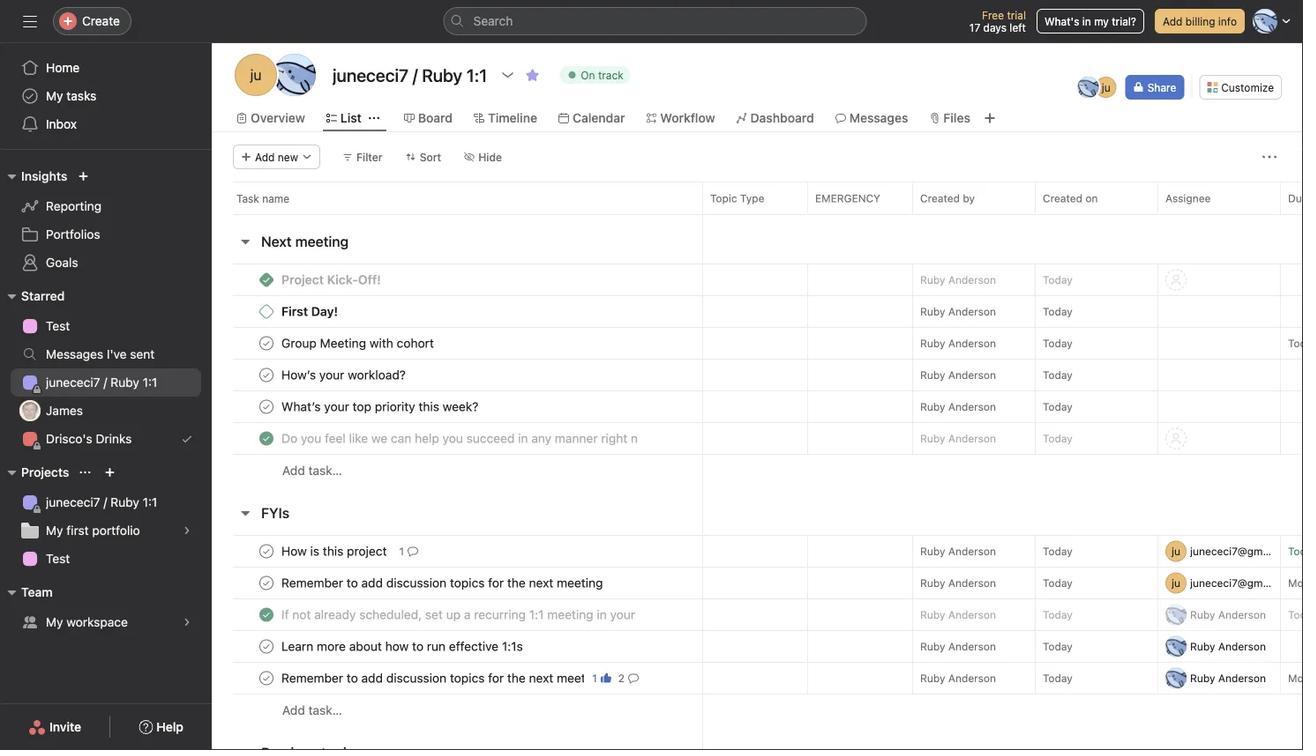 Task type: locate. For each thing, give the bounding box(es) containing it.
anderson for remember to add discussion topics for the next meeting text field
[[949, 578, 996, 590]]

completed checkbox for remember to add discussion topics for the next meeting text field
[[256, 573, 277, 594]]

insights element
[[0, 161, 212, 281]]

1 horizontal spatial messages
[[850, 111, 908, 125]]

invite button
[[17, 712, 93, 744]]

messages for messages
[[850, 111, 908, 125]]

1 vertical spatial add task… row
[[212, 695, 1303, 727]]

0 horizontal spatial 1
[[399, 546, 404, 558]]

1 vertical spatial junececi7 / ruby 1:1
[[46, 496, 157, 510]]

2 mo from the top
[[1288, 673, 1303, 685]]

—
[[714, 547, 722, 557]]

test down starred
[[46, 319, 70, 334]]

1 test from the top
[[46, 319, 70, 334]]

invite
[[49, 721, 81, 735]]

1 vertical spatial collapse task list for this section image
[[238, 747, 252, 751]]

row
[[212, 182, 1303, 214], [233, 214, 1303, 215], [212, 264, 1303, 297], [212, 296, 1303, 328], [212, 327, 1303, 360], [212, 359, 1303, 392], [212, 391, 1303, 424], [212, 423, 1303, 455], [212, 536, 1303, 568], [212, 567, 1303, 600], [212, 599, 1303, 632], [212, 631, 1303, 664], [212, 663, 1303, 695]]

1:1 down sent
[[143, 375, 157, 390]]

completed checkbox inside how's your workload? cell
[[256, 365, 277, 386]]

0 vertical spatial junececi7
[[46, 375, 100, 390]]

4 completed checkbox from the top
[[256, 573, 277, 594]]

tod for fyis
[[1288, 609, 1303, 622]]

test inside starred element
[[46, 319, 70, 334]]

1 vertical spatial messages
[[46, 347, 103, 362]]

today for first day! cell
[[1043, 306, 1073, 318]]

5 completed image from the top
[[256, 668, 277, 690]]

completed image
[[256, 333, 277, 354], [256, 397, 277, 418], [256, 428, 277, 450], [256, 637, 277, 658], [256, 668, 277, 690]]

3 completed checkbox from the top
[[256, 428, 277, 450]]

created left on
[[1043, 192, 1083, 205]]

completed image down fyis at the bottom
[[256, 573, 277, 594]]

new project or portfolio image
[[104, 468, 115, 478]]

1 junececi7 from the top
[[46, 375, 100, 390]]

help
[[156, 721, 183, 735]]

add for first the add task… button from the bottom
[[282, 704, 305, 718]]

ruby anderson for project kick-off! text field
[[920, 274, 996, 286]]

Completed milestone checkbox
[[259, 273, 274, 287], [259, 305, 274, 319]]

1 vertical spatial junececi7@gmail.com
[[1190, 578, 1299, 590]]

completed image left how's your workload? text box
[[256, 365, 277, 386]]

1 vertical spatial test
[[46, 552, 70, 567]]

header fyis tree grid
[[212, 536, 1303, 727]]

ruby anderson for if not already scheduled, set up a recurring 1:1 meeting in your calendar text field
[[920, 609, 996, 622]]

2 junececi7 / ruby 1:1 from the top
[[46, 496, 157, 510]]

1 vertical spatial 1:1
[[143, 496, 157, 510]]

1 vertical spatial task…
[[308, 704, 342, 718]]

2 / from the top
[[104, 496, 107, 510]]

reporting
[[46, 199, 102, 214]]

1 created from the left
[[920, 192, 960, 205]]

create
[[82, 14, 120, 28]]

messages inside starred element
[[46, 347, 103, 362]]

1 1:1 from the top
[[143, 375, 157, 390]]

completed image inside how's your workload? cell
[[256, 365, 277, 386]]

Do you feel like we can help you succeed in any manner right now? text field
[[278, 430, 639, 448]]

1:1 up my first portfolio link
[[143, 496, 157, 510]]

1 horizontal spatial created
[[1043, 192, 1083, 205]]

/
[[104, 375, 107, 390], [104, 496, 107, 510]]

on
[[1086, 192, 1098, 205]]

4 completed image from the top
[[256, 637, 277, 658]]

test link
[[11, 312, 201, 341], [11, 545, 201, 574]]

completed checkbox for what's your top priority this week? text box at the left bottom
[[256, 397, 277, 418]]

0 vertical spatial completed milestone image
[[259, 273, 274, 287]]

2 junececi7@gmail.com from the top
[[1190, 578, 1299, 590]]

my workspace
[[46, 616, 128, 630]]

my inside my first portfolio link
[[46, 524, 63, 538]]

tod
[[1288, 338, 1303, 350], [1288, 546, 1303, 558], [1288, 609, 1303, 622]]

today for how's your workload? cell
[[1043, 369, 1073, 382]]

files
[[944, 111, 971, 125]]

remember to add discussion topics for the next meeting cell for ju
[[212, 567, 703, 600]]

completed milestone image left first day! text box at the left
[[259, 305, 274, 319]]

1 up remember to add discussion topics for the next meeting text field
[[399, 546, 404, 558]]

1 inside remember to add discussion topics for the next meeting cell
[[592, 673, 597, 685]]

messages
[[850, 111, 908, 125], [46, 347, 103, 362]]

add new button
[[233, 145, 320, 169]]

2 add task… row from the top
[[212, 695, 1303, 727]]

completed image inside if not already scheduled, set up a recurring 1:1 meeting in your calendar cell
[[256, 605, 277, 626]]

1 add task… from the top
[[282, 464, 342, 478]]

my left the first
[[46, 524, 63, 538]]

completed image inside remember to add discussion topics for the next meeting cell
[[256, 668, 277, 690]]

ruby anderson for do you feel like we can help you succeed in any manner right now? text field
[[920, 433, 996, 445]]

created for created on
[[1043, 192, 1083, 205]]

teams element
[[0, 577, 212, 641]]

2 junececi7 from the top
[[46, 496, 100, 510]]

see details, my workspace image
[[182, 618, 192, 628]]

anderson for 'group meeting with cohort' text box
[[949, 338, 996, 350]]

mo
[[1288, 578, 1303, 590], [1288, 673, 1303, 685]]

1 vertical spatial completed checkbox
[[256, 541, 277, 563]]

0 vertical spatial test
[[46, 319, 70, 334]]

messages for messages i've sent
[[46, 347, 103, 362]]

emergency
[[815, 192, 881, 205]]

add billing info
[[1163, 15, 1237, 27]]

messages i've sent
[[46, 347, 155, 362]]

5 today from the top
[[1043, 401, 1073, 413]]

2 completed milestone checkbox from the top
[[259, 305, 274, 319]]

0 vertical spatial test link
[[11, 312, 201, 341]]

add inside add billing info button
[[1163, 15, 1183, 27]]

starred button
[[0, 286, 65, 307]]

0 vertical spatial messages
[[850, 111, 908, 125]]

1 vertical spatial remember to add discussion topics for the next meeting cell
[[212, 663, 703, 695]]

anderson for first day! text box at the left
[[949, 306, 996, 318]]

remember to add discussion topics for the next meeting cell up if not already scheduled, set up a recurring 1:1 meeting in your calendar text field
[[212, 567, 703, 600]]

reporting link
[[11, 192, 201, 221]]

1 completed checkbox from the top
[[256, 397, 277, 418]]

completed image for remember to add discussion topics for the next meeting text box
[[256, 668, 277, 690]]

5 completed checkbox from the top
[[256, 605, 277, 626]]

dashboard link
[[736, 109, 814, 128]]

what's your top priority this week? cell
[[212, 391, 703, 424]]

my down team
[[46, 616, 63, 630]]

today for 'project kick-off!' cell
[[1043, 274, 1073, 286]]

drisco's drinks
[[46, 432, 132, 447]]

today for if not already scheduled, set up a recurring 1:1 meeting in your calendar cell
[[1043, 609, 1073, 622]]

1 vertical spatial junececi7 / ruby 1:1 link
[[11, 489, 201, 517]]

1 vertical spatial tod
[[1288, 546, 1303, 558]]

anderson for what's your top priority this week? text box at the left bottom
[[949, 401, 996, 413]]

add inside header fyis tree grid
[[282, 704, 305, 718]]

completed checkbox inside do you feel like we can help you succeed in any manner right now? cell
[[256, 428, 277, 450]]

completed image inside group meeting with cohort cell
[[256, 333, 277, 354]]

0 horizontal spatial messages
[[46, 347, 103, 362]]

created left by
[[920, 192, 960, 205]]

3 completed image from the top
[[256, 573, 277, 594]]

0 vertical spatial completed milestone checkbox
[[259, 273, 274, 287]]

topic type
[[710, 192, 765, 205]]

completed image inside remember to add discussion topics for the next meeting cell
[[256, 573, 277, 594]]

0 horizontal spatial 1 button
[[396, 543, 422, 561]]

Completed checkbox
[[256, 397, 277, 418], [256, 541, 277, 563]]

add
[[1163, 15, 1183, 27], [255, 151, 275, 163], [282, 464, 305, 478], [282, 704, 305, 718]]

completed image inside do you feel like we can help you succeed in any manner right now? cell
[[256, 428, 277, 450]]

created for created by
[[920, 192, 960, 205]]

completed milestone checkbox left first day! text box at the left
[[259, 305, 274, 319]]

add inside the header next meeting tree grid
[[282, 464, 305, 478]]

group meeting with cohort cell
[[212, 327, 703, 360]]

Remember to add discussion topics for the next meeting text field
[[278, 670, 585, 688]]

my for my workspace
[[46, 616, 63, 630]]

0 vertical spatial junececi7 / ruby 1:1 link
[[11, 369, 201, 397]]

completed image right see details, my workspace icon
[[256, 605, 277, 626]]

How's your workload? text field
[[278, 367, 411, 384]]

junececi7 inside projects element
[[46, 496, 100, 510]]

add new
[[255, 151, 298, 163]]

drisco's drinks link
[[11, 425, 201, 454]]

add task… inside the header next meeting tree grid
[[282, 464, 342, 478]]

1 completed image from the top
[[256, 333, 277, 354]]

remember to add discussion topics for the next meeting cell containing 1
[[212, 663, 703, 695]]

6 today from the top
[[1043, 433, 1073, 445]]

1 task… from the top
[[308, 464, 342, 478]]

1 button up remember to add discussion topics for the next meeting text field
[[396, 543, 422, 561]]

dashboard
[[751, 111, 814, 125]]

completed image inside the what's your top priority this week? cell
[[256, 397, 277, 418]]

1 vertical spatial 1 button
[[589, 670, 615, 688]]

1 button inside how is this project cell
[[396, 543, 422, 561]]

0 vertical spatial 1:1
[[143, 375, 157, 390]]

First Day! text field
[[278, 303, 343, 321]]

add task… for the add task… button inside the the header next meeting tree grid
[[282, 464, 342, 478]]

in
[[1083, 15, 1091, 27]]

collapse task list for this section image
[[238, 507, 252, 521], [238, 747, 252, 751]]

completed checkbox inside if not already scheduled, set up a recurring 1:1 meeting in your calendar cell
[[256, 605, 277, 626]]

what's in my trial? button
[[1037, 9, 1145, 34]]

1 junececi7 / ruby 1:1 from the top
[[46, 375, 157, 390]]

1 vertical spatial completed milestone checkbox
[[259, 305, 274, 319]]

my left tasks
[[46, 89, 63, 103]]

add task… row
[[212, 454, 1303, 487], [212, 695, 1303, 727]]

messages left files link
[[850, 111, 908, 125]]

projects button
[[0, 462, 69, 484]]

2 completed milestone image from the top
[[259, 305, 274, 319]]

completed milestone image for completed milestone checkbox in the first day! cell
[[259, 305, 274, 319]]

tod for next meeting
[[1288, 338, 1303, 350]]

remember to add discussion topics for the next meeting cell down the learn more about how to run effective 1:1s text box
[[212, 663, 703, 695]]

meeting
[[295, 233, 349, 250]]

track
[[598, 69, 624, 81]]

test link down portfolio
[[11, 545, 201, 574]]

0 vertical spatial 1 button
[[396, 543, 422, 561]]

completed milestone image inside first day! cell
[[259, 305, 274, 319]]

1 tod from the top
[[1288, 338, 1303, 350]]

0 vertical spatial add task… row
[[212, 454, 1303, 487]]

add task… button inside the header next meeting tree grid
[[282, 462, 342, 481]]

ruby anderson for what's your top priority this week? text box at the left bottom
[[920, 401, 996, 413]]

ruby
[[920, 274, 946, 286], [920, 306, 946, 318], [920, 338, 946, 350], [920, 369, 946, 382], [111, 375, 139, 390], [920, 401, 946, 413], [920, 433, 946, 445], [111, 496, 139, 510], [920, 546, 946, 558], [920, 578, 946, 590], [920, 609, 946, 622], [1190, 609, 1216, 622], [920, 641, 946, 653], [1190, 641, 1216, 653], [920, 673, 946, 685], [1190, 673, 1216, 685]]

2 completed image from the top
[[256, 541, 277, 563]]

anderson for the learn more about how to run effective 1:1s text box
[[949, 641, 996, 653]]

2 completed image from the top
[[256, 397, 277, 418]]

files link
[[930, 109, 971, 128]]

add inside add new dropdown button
[[255, 151, 275, 163]]

show options, current sort, top image
[[80, 468, 90, 478]]

today for the learn more about how to run effective 1:1s cell
[[1043, 641, 1073, 653]]

completed image for remember to add discussion topics for the next meeting text field
[[256, 573, 277, 594]]

0 vertical spatial junececi7 / ruby 1:1
[[46, 375, 157, 390]]

global element
[[0, 43, 212, 149]]

junececi7 / ruby 1:1 link
[[11, 369, 201, 397], [11, 489, 201, 517]]

junececi7 / ruby 1:1 link up portfolio
[[11, 489, 201, 517]]

2 today from the top
[[1043, 306, 1073, 318]]

6 completed checkbox from the top
[[256, 637, 277, 658]]

test link up messages i've sent
[[11, 312, 201, 341]]

junececi7 inside starred element
[[46, 375, 100, 390]]

2 button
[[615, 670, 642, 688]]

1 horizontal spatial 1 button
[[589, 670, 615, 688]]

completed image
[[256, 365, 277, 386], [256, 541, 277, 563], [256, 573, 277, 594], [256, 605, 277, 626]]

2 task… from the top
[[308, 704, 342, 718]]

my
[[1094, 15, 1109, 27]]

created
[[920, 192, 960, 205], [1043, 192, 1083, 205]]

search list box
[[443, 7, 867, 35]]

anderson
[[949, 274, 996, 286], [949, 306, 996, 318], [949, 338, 996, 350], [949, 369, 996, 382], [949, 401, 996, 413], [949, 433, 996, 445], [949, 546, 996, 558], [949, 578, 996, 590], [949, 609, 996, 622], [1219, 609, 1266, 622], [949, 641, 996, 653], [1219, 641, 1266, 653], [949, 673, 996, 685], [1219, 673, 1266, 685]]

0 vertical spatial collapse task list for this section image
[[238, 507, 252, 521]]

1 vertical spatial add task… button
[[282, 702, 342, 721]]

projects element
[[0, 457, 212, 577]]

completed checkbox inside the what's your top priority this week? cell
[[256, 397, 277, 418]]

1 completed image from the top
[[256, 365, 277, 386]]

sort
[[420, 151, 441, 163]]

messages left i've
[[46, 347, 103, 362]]

0 vertical spatial add task…
[[282, 464, 342, 478]]

completed checkbox for do you feel like we can help you succeed in any manner right now? text field
[[256, 428, 277, 450]]

0 vertical spatial task…
[[308, 464, 342, 478]]

type
[[740, 192, 765, 205]]

None text field
[[328, 59, 492, 91]]

ja
[[24, 405, 36, 417]]

7 completed checkbox from the top
[[256, 668, 277, 690]]

How is this project text field
[[278, 543, 392, 561]]

4 completed image from the top
[[256, 605, 277, 626]]

1 add task… row from the top
[[212, 454, 1303, 487]]

2 created from the left
[[1043, 192, 1083, 205]]

completed milestone checkbox inside 'project kick-off!' cell
[[259, 273, 274, 287]]

1 vertical spatial mo
[[1288, 673, 1303, 685]]

anderson for remember to add discussion topics for the next meeting text box
[[949, 673, 996, 685]]

1 / from the top
[[104, 375, 107, 390]]

2 vertical spatial tod
[[1288, 609, 1303, 622]]

my first portfolio
[[46, 524, 140, 538]]

1 junececi7 / ruby 1:1 link from the top
[[11, 369, 201, 397]]

remember to add discussion topics for the next meeting cell
[[212, 567, 703, 600], [212, 663, 703, 695]]

task… inside the header next meeting tree grid
[[308, 464, 342, 478]]

0 vertical spatial remember to add discussion topics for the next meeting cell
[[212, 567, 703, 600]]

/ down messages i've sent link
[[104, 375, 107, 390]]

task… inside header fyis tree grid
[[308, 704, 342, 718]]

my for my tasks
[[46, 89, 63, 103]]

1 button left the 2
[[589, 670, 615, 688]]

0 vertical spatial add task… button
[[282, 462, 342, 481]]

1 vertical spatial test link
[[11, 545, 201, 574]]

header next meeting tree grid
[[212, 264, 1303, 487]]

project kick-off! cell
[[212, 264, 703, 297]]

completed checkbox inside how is this project cell
[[256, 541, 277, 563]]

7 today from the top
[[1043, 546, 1073, 558]]

2 vertical spatial my
[[46, 616, 63, 630]]

completed image inside the learn more about how to run effective 1:1s cell
[[256, 637, 277, 658]]

3 completed image from the top
[[256, 428, 277, 450]]

0 vertical spatial mo
[[1288, 578, 1303, 590]]

2
[[618, 673, 625, 685]]

test down the first
[[46, 552, 70, 567]]

completed checkbox for remember to add discussion topics for the next meeting text box
[[256, 668, 277, 690]]

0 vertical spatial tod
[[1288, 338, 1303, 350]]

ju
[[250, 67, 262, 83], [1102, 81, 1111, 94], [1172, 546, 1181, 558], [1172, 578, 1181, 590]]

help button
[[127, 712, 195, 744]]

completed checkbox for how is this project 'text box'
[[256, 541, 277, 563]]

2 completed checkbox from the top
[[256, 365, 277, 386]]

2 completed checkbox from the top
[[256, 541, 277, 563]]

portfolio
[[92, 524, 140, 538]]

tod inside the header next meeting tree grid
[[1288, 338, 1303, 350]]

junececi7 up the first
[[46, 496, 100, 510]]

hide sidebar image
[[23, 14, 37, 28]]

timeline
[[488, 111, 537, 125]]

Completed checkbox
[[256, 333, 277, 354], [256, 365, 277, 386], [256, 428, 277, 450], [256, 573, 277, 594], [256, 605, 277, 626], [256, 637, 277, 658], [256, 668, 277, 690]]

1:1
[[143, 375, 157, 390], [143, 496, 157, 510]]

test
[[46, 319, 70, 334], [46, 552, 70, 567]]

junececi7 / ruby 1:1 link down messages i've sent
[[11, 369, 201, 397]]

add tab image
[[983, 111, 997, 125]]

filter button
[[334, 145, 391, 169]]

junececi7 up james
[[46, 375, 100, 390]]

0 vertical spatial completed checkbox
[[256, 397, 277, 418]]

add for the add task… button inside the the header next meeting tree grid
[[282, 464, 305, 478]]

0 vertical spatial 1
[[399, 546, 404, 558]]

show options image
[[501, 68, 515, 82]]

completed milestone image
[[259, 273, 274, 287], [259, 305, 274, 319]]

add task…
[[282, 464, 342, 478], [282, 704, 342, 718]]

completed milestone checkbox down next
[[259, 273, 274, 287]]

see details, my first portfolio image
[[182, 526, 192, 537]]

today for do you feel like we can help you succeed in any manner right now? cell
[[1043, 433, 1073, 445]]

1 vertical spatial 1
[[592, 673, 597, 685]]

add task… inside header fyis tree grid
[[282, 704, 342, 718]]

1 horizontal spatial 1
[[592, 673, 597, 685]]

add billing info button
[[1155, 9, 1245, 34]]

3 tod from the top
[[1288, 609, 1303, 622]]

junececi7@gmail.com for tod
[[1190, 546, 1299, 558]]

Remember to add discussion topics for the next meeting text field
[[278, 575, 608, 593]]

0 vertical spatial junececi7@gmail.com
[[1190, 546, 1299, 558]]

left
[[1010, 21, 1026, 34]]

1 vertical spatial /
[[104, 496, 107, 510]]

/ up my first portfolio link
[[104, 496, 107, 510]]

my inside 'global' element
[[46, 89, 63, 103]]

my
[[46, 89, 63, 103], [46, 524, 63, 538], [46, 616, 63, 630]]

2 test from the top
[[46, 552, 70, 567]]

completed image inside how is this project cell
[[256, 541, 277, 563]]

9 today from the top
[[1043, 609, 1073, 622]]

completed milestone image down next
[[259, 273, 274, 287]]

completed checkbox inside group meeting with cohort cell
[[256, 333, 277, 354]]

3 today from the top
[[1043, 338, 1073, 350]]

10 today from the top
[[1043, 641, 1073, 653]]

workspace
[[66, 616, 128, 630]]

ruby anderson for first day! text box at the left
[[920, 306, 996, 318]]

1 vertical spatial my
[[46, 524, 63, 538]]

If not already scheduled, set up a recurring 1:1 meeting in your calendar text field
[[278, 607, 639, 624]]

1 vertical spatial completed milestone image
[[259, 305, 274, 319]]

1 add task… button from the top
[[282, 462, 342, 481]]

how is this project cell
[[212, 536, 703, 568]]

0 vertical spatial /
[[104, 375, 107, 390]]

4 today from the top
[[1043, 369, 1073, 382]]

created on
[[1043, 192, 1098, 205]]

0 horizontal spatial created
[[920, 192, 960, 205]]

completed milestone image inside 'project kick-off!' cell
[[259, 273, 274, 287]]

1 vertical spatial add task…
[[282, 704, 342, 718]]

1 test link from the top
[[11, 312, 201, 341]]

1 remember to add discussion topics for the next meeting cell from the top
[[212, 567, 703, 600]]

completed milestone checkbox inside first day! cell
[[259, 305, 274, 319]]

junececi7 / ruby 1:1 down messages i've sent
[[46, 375, 157, 390]]

2 1:1 from the top
[[143, 496, 157, 510]]

1 my from the top
[[46, 89, 63, 103]]

completed image down fyis button
[[256, 541, 277, 563]]

1 inside how is this project cell
[[399, 546, 404, 558]]

2 my from the top
[[46, 524, 63, 538]]

3 my from the top
[[46, 616, 63, 630]]

list
[[340, 111, 362, 125]]

completed checkbox inside the learn more about how to run effective 1:1s cell
[[256, 637, 277, 658]]

0 vertical spatial my
[[46, 89, 63, 103]]

on track
[[581, 69, 624, 81]]

inbox link
[[11, 110, 201, 139]]

junececi7 / ruby 1:1 up my first portfolio link
[[46, 496, 157, 510]]

1 vertical spatial junececi7
[[46, 496, 100, 510]]

17
[[970, 21, 981, 34]]

1 completed checkbox from the top
[[256, 333, 277, 354]]

my inside my workspace link
[[46, 616, 63, 630]]

1
[[399, 546, 404, 558], [592, 673, 597, 685]]

1 completed milestone image from the top
[[259, 273, 274, 287]]

2 remember to add discussion topics for the next meeting cell from the top
[[212, 663, 703, 695]]

1:1 inside starred element
[[143, 375, 157, 390]]

1 mo from the top
[[1288, 578, 1303, 590]]

1 junececi7@gmail.com from the top
[[1190, 546, 1299, 558]]

mo for ruby anderson
[[1288, 673, 1303, 685]]

2 add task… from the top
[[282, 704, 342, 718]]

1 left the 2
[[592, 673, 597, 685]]

new
[[278, 151, 298, 163]]

1 button
[[396, 543, 422, 561], [589, 670, 615, 688]]

1 completed milestone checkbox from the top
[[259, 273, 274, 287]]

1 today from the top
[[1043, 274, 1073, 286]]



Task type: vqa. For each thing, say whether or not it's contained in the screenshot.
1st junececi7 / Ruby 1:1 from the top of the page
yes



Task type: describe. For each thing, give the bounding box(es) containing it.
on
[[581, 69, 595, 81]]

goals link
[[11, 249, 201, 277]]

hide
[[478, 151, 502, 163]]

team
[[21, 586, 53, 600]]

ra for the learn more about how to run effective 1:1s text box
[[1169, 641, 1183, 653]]

completed image for what's your top priority this week? text box at the left bottom
[[256, 397, 277, 418]]

fyis button
[[261, 498, 290, 529]]

by
[[963, 192, 975, 205]]

anderson for how's your workload? text box
[[949, 369, 996, 382]]

free trial 17 days left
[[970, 9, 1026, 34]]

trial?
[[1112, 15, 1137, 27]]

fyis
[[261, 505, 290, 522]]

— button
[[703, 536, 807, 568]]

on track button
[[552, 63, 639, 87]]

projects
[[21, 466, 69, 480]]

2 collapse task list for this section image from the top
[[238, 747, 252, 751]]

Project Kick-Off! text field
[[278, 271, 386, 289]]

1:1 inside projects element
[[143, 496, 157, 510]]

mo for junececi7@gmail.com
[[1288, 578, 1303, 590]]

row containing task name
[[212, 182, 1303, 214]]

test inside projects element
[[46, 552, 70, 567]]

inbox
[[46, 117, 77, 131]]

i've
[[107, 347, 127, 362]]

board
[[418, 111, 453, 125]]

completed image for if not already scheduled, set up a recurring 1:1 meeting in your calendar text field
[[256, 605, 277, 626]]

add for add billing info button at top
[[1163, 15, 1183, 27]]

what's in my trial?
[[1045, 15, 1137, 27]]

completed checkbox for the learn more about how to run effective 1:1s text box
[[256, 637, 277, 658]]

customize
[[1222, 81, 1274, 94]]

remember to add discussion topics for the next meeting cell for ra
[[212, 663, 703, 695]]

Learn more about how to run effective 1:1s text field
[[278, 638, 528, 656]]

overview link
[[237, 109, 305, 128]]

sort button
[[398, 145, 449, 169]]

task… for first the add task… button from the bottom
[[308, 704, 342, 718]]

ra for if not already scheduled, set up a recurring 1:1 meeting in your calendar text field
[[1169, 609, 1183, 622]]

8 today from the top
[[1043, 578, 1073, 590]]

drisco's
[[46, 432, 92, 447]]

sent
[[130, 347, 155, 362]]

anderson for do you feel like we can help you succeed in any manner right now? text field
[[949, 433, 996, 445]]

next meeting button
[[261, 226, 349, 258]]

share button
[[1126, 75, 1185, 100]]

completed image for the learn more about how to run effective 1:1s text box
[[256, 637, 277, 658]]

my tasks
[[46, 89, 97, 103]]

calendar
[[573, 111, 625, 125]]

drinks
[[96, 432, 132, 447]]

collapse task list for this section image
[[238, 235, 252, 249]]

2 test link from the top
[[11, 545, 201, 574]]

my for my first portfolio
[[46, 524, 63, 538]]

messages link
[[835, 109, 908, 128]]

2 add task… button from the top
[[282, 702, 342, 721]]

portfolios
[[46, 227, 100, 242]]

insights button
[[0, 166, 67, 187]]

ra for remember to add discussion topics for the next meeting text box
[[1169, 673, 1183, 685]]

search
[[473, 14, 513, 28]]

task… for the add task… button inside the the header next meeting tree grid
[[308, 464, 342, 478]]

starred element
[[0, 281, 212, 457]]

my workspace link
[[11, 609, 201, 637]]

next meeting
[[261, 233, 349, 250]]

ruby anderson for remember to add discussion topics for the next meeting text field
[[920, 578, 996, 590]]

tab actions image
[[369, 113, 379, 124]]

completed image for how's your workload? text box
[[256, 365, 277, 386]]

workflow
[[660, 111, 715, 125]]

add task… for first the add task… button from the bottom
[[282, 704, 342, 718]]

calendar link
[[559, 109, 625, 128]]

completed milestone image for completed milestone checkbox inside the 'project kick-off!' cell
[[259, 273, 274, 287]]

junececi7 / ruby 1:1 inside starred element
[[46, 375, 157, 390]]

first day! cell
[[212, 296, 703, 328]]

learn more about how to run effective 1:1s cell
[[212, 631, 703, 664]]

anderson for how is this project 'text box'
[[949, 546, 996, 558]]

next
[[261, 233, 292, 250]]

james
[[46, 404, 83, 418]]

home
[[46, 60, 80, 75]]

board link
[[404, 109, 453, 128]]

filter
[[357, 151, 383, 163]]

completed image for do you feel like we can help you succeed in any manner right now? text field
[[256, 428, 277, 450]]

tasks
[[66, 89, 97, 103]]

billing
[[1186, 15, 1216, 27]]

anderson for if not already scheduled, set up a recurring 1:1 meeting in your calendar text field
[[949, 609, 996, 622]]

ruby anderson for 'group meeting with cohort' text box
[[920, 338, 996, 350]]

ruby anderson for the learn more about how to run effective 1:1s text box
[[920, 641, 996, 653]]

ruby inside projects element
[[111, 496, 139, 510]]

more actions image
[[1263, 150, 1277, 164]]

ruby anderson for how's your workload? text box
[[920, 369, 996, 382]]

2 tod from the top
[[1288, 546, 1303, 558]]

due
[[1288, 192, 1303, 205]]

topic
[[710, 192, 737, 205]]

my tasks link
[[11, 82, 201, 110]]

portfolios link
[[11, 221, 201, 249]]

insights
[[21, 169, 67, 184]]

free
[[982, 9, 1004, 21]]

timeline link
[[474, 109, 537, 128]]

today for the what's your top priority this week? cell
[[1043, 401, 1073, 413]]

anderson for project kick-off! text field
[[949, 274, 996, 286]]

/ inside projects element
[[104, 496, 107, 510]]

list link
[[326, 109, 362, 128]]

my first portfolio link
[[11, 517, 201, 545]]

team button
[[0, 582, 53, 604]]

completed milestone checkbox for first day! text box at the left
[[259, 305, 274, 319]]

Group Meeting with cohort text field
[[278, 335, 439, 353]]

completed checkbox for how's your workload? text box
[[256, 365, 277, 386]]

1 collapse task list for this section image from the top
[[238, 507, 252, 521]]

do you feel like we can help you succeed in any manner right now? cell
[[212, 423, 703, 455]]

completed milestone checkbox for project kick-off! text field
[[259, 273, 274, 287]]

home link
[[11, 54, 201, 82]]

new image
[[78, 171, 89, 182]]

customize button
[[1200, 75, 1282, 100]]

/ inside starred element
[[104, 375, 107, 390]]

starred
[[21, 289, 65, 304]]

workflow link
[[646, 109, 715, 128]]

completed checkbox for if not already scheduled, set up a recurring 1:1 meeting in your calendar text field
[[256, 605, 277, 626]]

11 today from the top
[[1043, 673, 1073, 685]]

2 junececi7 / ruby 1:1 link from the top
[[11, 489, 201, 517]]

if not already scheduled, set up a recurring 1:1 meeting in your calendar cell
[[212, 599, 703, 632]]

how's your workload? cell
[[212, 359, 703, 392]]

trial
[[1007, 9, 1026, 21]]

info
[[1219, 15, 1237, 27]]

goals
[[46, 255, 78, 270]]

assignee
[[1166, 192, 1211, 205]]

today for group meeting with cohort cell
[[1043, 338, 1073, 350]]

1 button inside remember to add discussion topics for the next meeting cell
[[589, 670, 615, 688]]

today for how is this project cell
[[1043, 546, 1073, 558]]

ruby anderson for remember to add discussion topics for the next meeting text box
[[920, 673, 996, 685]]

name
[[262, 192, 290, 205]]

hide button
[[456, 145, 510, 169]]

junececi7@gmail.com for mo
[[1190, 578, 1299, 590]]

remove from starred image
[[525, 68, 539, 82]]

junececi7 / ruby 1:1 inside projects element
[[46, 496, 157, 510]]

messages i've sent link
[[11, 341, 201, 369]]

search button
[[443, 7, 867, 35]]

create button
[[53, 7, 131, 35]]

completed image for 'group meeting with cohort' text box
[[256, 333, 277, 354]]

ruby inside starred element
[[111, 375, 139, 390]]

completed image for how is this project 'text box'
[[256, 541, 277, 563]]

What's your top priority this week? text field
[[278, 398, 484, 416]]

ruby anderson for how is this project 'text box'
[[920, 546, 996, 558]]

completed checkbox for 'group meeting with cohort' text box
[[256, 333, 277, 354]]

created by
[[920, 192, 975, 205]]

overview
[[251, 111, 305, 125]]

task
[[237, 192, 259, 205]]

first
[[66, 524, 89, 538]]

days
[[984, 21, 1007, 34]]



